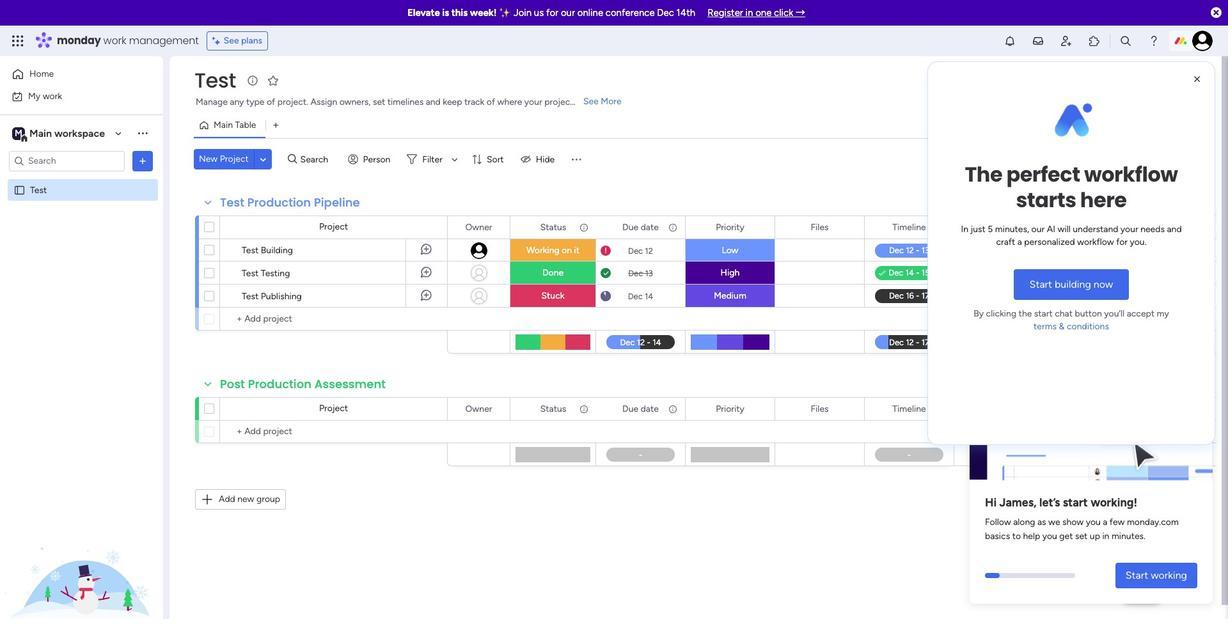 Task type: describe. For each thing, give the bounding box(es) containing it.
will
[[1058, 224, 1071, 235]]

the perfect workflow starts here
[[965, 160, 1178, 214]]

notifications image
[[1004, 35, 1017, 47]]

plans
[[241, 35, 262, 46]]

start working
[[1126, 569, 1188, 582]]

filter
[[423, 154, 443, 165]]

high
[[721, 267, 740, 278]]

add to favorites image
[[267, 74, 279, 87]]

v2 done deadline image
[[601, 267, 611, 279]]

main table
[[214, 120, 256, 131]]

invite members image
[[1060, 35, 1073, 47]]

dec for dec 13
[[628, 268, 643, 278]]

new
[[199, 154, 218, 164]]

in
[[961, 224, 969, 235]]

1 status from the top
[[540, 222, 566, 233]]

due date for assessment
[[623, 403, 659, 414]]

✨
[[499, 7, 511, 19]]

12
[[645, 246, 653, 256]]

manage any type of project. assign owners, set timelines and keep track of where your project stands.
[[196, 97, 604, 107]]

0 vertical spatial set
[[373, 97, 385, 107]]

start for start building now
[[1030, 278, 1053, 290]]

assessment
[[315, 376, 386, 392]]

dec 14
[[628, 291, 654, 301]]

working!
[[1091, 496, 1138, 510]]

perfect
[[1007, 160, 1080, 189]]

set inside follow along as we show you a few monday.com basics to help you get set up in minutes.
[[1076, 531, 1088, 542]]

project.
[[277, 97, 308, 107]]

terms & conditions link
[[1034, 321, 1109, 333]]

production for post
[[248, 376, 312, 392]]

testing
[[261, 268, 290, 279]]

now
[[1094, 278, 1114, 290]]

v2 overdue deadline image
[[601, 245, 611, 257]]

click
[[774, 7, 794, 19]]

clicking
[[986, 308, 1017, 319]]

0 vertical spatial you
[[1086, 517, 1101, 528]]

5
[[988, 224, 993, 235]]

workspace
[[54, 127, 105, 139]]

building
[[1055, 278, 1092, 290]]

2 status field from the top
[[537, 402, 570, 416]]

help button
[[1120, 583, 1165, 604]]

menu image
[[570, 153, 583, 166]]

my work
[[28, 91, 62, 101]]

start working button
[[1116, 563, 1198, 589]]

date for test production pipeline
[[641, 222, 659, 233]]

m
[[15, 128, 22, 139]]

production for test
[[247, 195, 311, 211]]

test for test testing
[[242, 268, 259, 279]]

14
[[645, 291, 654, 301]]

priority for first priority field from the top of the page
[[716, 222, 745, 233]]

hi james, let's start working!
[[985, 496, 1138, 510]]

post production assessment
[[220, 376, 386, 392]]

help
[[1131, 587, 1154, 600]]

sort button
[[466, 149, 512, 170]]

manage
[[196, 97, 228, 107]]

due for test production pipeline
[[623, 222, 639, 233]]

v2 search image
[[288, 152, 297, 167]]

to
[[1013, 531, 1021, 542]]

register in one click → link
[[708, 7, 806, 19]]

my
[[28, 91, 40, 101]]

main table button
[[194, 115, 266, 136]]

home
[[29, 68, 54, 79]]

show
[[1063, 517, 1084, 528]]

building
[[261, 245, 293, 256]]

start for chat
[[1034, 308, 1053, 319]]

add new group button
[[195, 489, 286, 510]]

see plans button
[[206, 31, 268, 51]]

project
[[545, 97, 574, 107]]

1 timeline field from the top
[[890, 220, 929, 235]]

0 vertical spatial lottie animation element
[[949, 62, 1195, 177]]

craft
[[996, 237, 1016, 248]]

13
[[645, 268, 653, 278]]

pipeline
[[314, 195, 360, 211]]

here
[[1081, 186, 1127, 214]]

test up manage
[[195, 66, 236, 95]]

let's
[[1040, 496, 1061, 510]]

2 horizontal spatial options image
[[757, 217, 766, 238]]

0 vertical spatial your
[[525, 97, 542, 107]]

post
[[220, 376, 245, 392]]

test list box
[[0, 177, 163, 374]]

14th
[[677, 7, 696, 19]]

owners,
[[340, 97, 371, 107]]

1 timeline from the top
[[893, 222, 926, 233]]

monday.com
[[1127, 517, 1179, 528]]

is
[[442, 7, 449, 19]]

test for test publishing
[[242, 291, 259, 302]]

due date field for test production pipeline
[[619, 220, 662, 235]]

elevate is this week! ✨ join us for our online conference dec 14th
[[408, 7, 696, 19]]

see plans
[[224, 35, 262, 46]]

test inside list box
[[30, 185, 47, 195]]

2 timeline field from the top
[[890, 402, 929, 416]]

register
[[708, 7, 743, 19]]

due date field for post production assessment
[[619, 402, 662, 416]]

Test field
[[191, 66, 239, 95]]

Search in workspace field
[[27, 154, 107, 168]]

main for main workspace
[[29, 127, 52, 139]]

2 files from the top
[[811, 403, 829, 414]]

publishing
[[261, 291, 302, 302]]

lottie animation image for bottommost lottie animation element
[[0, 490, 163, 619]]

main workspace
[[29, 127, 105, 139]]

see for see plans
[[224, 35, 239, 46]]

james,
[[1000, 496, 1037, 510]]

2 of from the left
[[487, 97, 495, 107]]

test building
[[242, 245, 293, 256]]

workspace options image
[[136, 127, 149, 140]]

join
[[514, 7, 532, 19]]

help image
[[1148, 35, 1161, 47]]

keep
[[443, 97, 462, 107]]

column information image for due date
[[668, 404, 678, 414]]

1 vertical spatial lottie animation element
[[970, 319, 1213, 485]]

main for main table
[[214, 120, 233, 131]]

help
[[1023, 531, 1041, 542]]

new project
[[199, 154, 249, 164]]

owner for first owner field from the top
[[465, 222, 492, 233]]

hide
[[536, 154, 555, 165]]

type
[[246, 97, 265, 107]]

2 owner field from the top
[[462, 402, 496, 416]]

group
[[257, 494, 280, 505]]

us
[[534, 7, 544, 19]]

select product image
[[12, 35, 24, 47]]

along
[[1014, 517, 1036, 528]]

angle down image
[[260, 155, 266, 164]]

Post Production Assessment field
[[217, 376, 389, 393]]

hide button
[[515, 149, 563, 170]]

online
[[578, 7, 603, 19]]

1 status field from the top
[[537, 220, 570, 235]]



Task type: vqa. For each thing, say whether or not it's contained in the screenshot.
home
yes



Task type: locate. For each thing, give the bounding box(es) containing it.
0 horizontal spatial work
[[43, 91, 62, 101]]

in left one
[[746, 7, 753, 19]]

1 horizontal spatial in
[[1103, 531, 1110, 542]]

Files field
[[808, 220, 832, 235], [808, 402, 832, 416]]

add new group
[[219, 494, 280, 505]]

1 vertical spatial owner
[[465, 403, 492, 414]]

stands.
[[576, 97, 604, 107]]

0 vertical spatial production
[[247, 195, 311, 211]]

project up + add project text box
[[319, 403, 348, 414]]

dec left 14th
[[657, 7, 674, 19]]

a left few
[[1103, 517, 1108, 528]]

project right new
[[220, 154, 249, 164]]

test for test building
[[242, 245, 259, 256]]

dapulse checkmark sign image
[[879, 266, 886, 282]]

1 vertical spatial a
[[1103, 517, 1108, 528]]

work for my
[[43, 91, 62, 101]]

1 of from the left
[[267, 97, 275, 107]]

test
[[195, 66, 236, 95], [30, 185, 47, 195], [220, 195, 244, 211], [242, 245, 259, 256], [242, 268, 259, 279], [242, 291, 259, 302]]

week!
[[470, 7, 497, 19]]

and inside in just 5 minutes, our ai will understand your needs and craft a personalized workflow for you.
[[1167, 224, 1182, 235]]

1 horizontal spatial start
[[1063, 496, 1088, 510]]

main inside workspace selection element
[[29, 127, 52, 139]]

lottie animation image
[[949, 62, 1195, 177], [970, 324, 1213, 485], [0, 490, 163, 619]]

track
[[464, 97, 485, 107]]

2 vertical spatial project
[[319, 403, 348, 414]]

options image
[[492, 217, 501, 238], [667, 217, 676, 238], [847, 217, 855, 238], [492, 398, 501, 420], [578, 398, 587, 420], [667, 398, 676, 420]]

project inside button
[[220, 154, 249, 164]]

of right "track"
[[487, 97, 495, 107]]

test inside field
[[220, 195, 244, 211]]

0 horizontal spatial your
[[525, 97, 542, 107]]

1 horizontal spatial see
[[584, 96, 599, 107]]

owner for first owner field from the bottom
[[465, 403, 492, 414]]

1 vertical spatial start
[[1126, 569, 1149, 582]]

1 horizontal spatial of
[[487, 97, 495, 107]]

Owner field
[[462, 220, 496, 235], [462, 402, 496, 416]]

add view image
[[273, 121, 279, 130]]

2 vertical spatial lottie animation element
[[0, 490, 163, 619]]

1 due date from the top
[[623, 222, 659, 233]]

2 due date field from the top
[[619, 402, 662, 416]]

0 vertical spatial workflow
[[1084, 160, 1178, 189]]

1 vertical spatial you
[[1043, 531, 1058, 542]]

1 due date field from the top
[[619, 220, 662, 235]]

dec
[[657, 7, 674, 19], [628, 246, 643, 256], [628, 268, 643, 278], [628, 291, 643, 301]]

you.
[[1130, 237, 1147, 248]]

get
[[1060, 531, 1073, 542]]

and right the needs
[[1167, 224, 1182, 235]]

set right owners,
[[373, 97, 385, 107]]

due
[[623, 222, 639, 233], [623, 403, 639, 414]]

0 horizontal spatial and
[[426, 97, 441, 107]]

of
[[267, 97, 275, 107], [487, 97, 495, 107]]

date
[[641, 222, 659, 233], [641, 403, 659, 414]]

0 horizontal spatial a
[[1018, 237, 1022, 248]]

low
[[722, 245, 739, 256]]

0 vertical spatial a
[[1018, 237, 1022, 248]]

test for test production pipeline
[[220, 195, 244, 211]]

1 vertical spatial priority
[[716, 403, 745, 414]]

you down we
[[1043, 531, 1058, 542]]

production down v2 search icon at the top left
[[247, 195, 311, 211]]

filter button
[[402, 149, 463, 170]]

work inside button
[[43, 91, 62, 101]]

0 horizontal spatial our
[[561, 7, 575, 19]]

medium
[[714, 290, 747, 301]]

1 vertical spatial work
[[43, 91, 62, 101]]

a inside in just 5 minutes, our ai will understand your needs and craft a personalized workflow for you.
[[1018, 237, 1022, 248]]

1 vertical spatial our
[[1032, 224, 1045, 235]]

start left building
[[1030, 278, 1053, 290]]

+ Add project text field
[[227, 312, 441, 327]]

elevate
[[408, 7, 440, 19]]

1 horizontal spatial our
[[1032, 224, 1045, 235]]

0 horizontal spatial main
[[29, 127, 52, 139]]

work right my
[[43, 91, 62, 101]]

0 vertical spatial and
[[426, 97, 441, 107]]

0 vertical spatial status
[[540, 222, 566, 233]]

2 files field from the top
[[808, 402, 832, 416]]

+ Add project text field
[[227, 424, 441, 440]]

see more
[[584, 96, 622, 107]]

due date for pipeline
[[623, 222, 659, 233]]

0 vertical spatial date
[[641, 222, 659, 233]]

0 vertical spatial files
[[811, 222, 829, 233]]

0 horizontal spatial column information image
[[579, 222, 589, 233]]

this
[[452, 7, 468, 19]]

2 due from the top
[[623, 403, 639, 414]]

see left plans
[[224, 35, 239, 46]]

column information image
[[668, 222, 678, 233], [579, 404, 589, 414]]

dec left 14
[[628, 291, 643, 301]]

your up you.
[[1121, 224, 1139, 235]]

start
[[1030, 278, 1053, 290], [1126, 569, 1149, 582]]

basics
[[985, 531, 1010, 542]]

2 date from the top
[[641, 403, 659, 414]]

see inside button
[[224, 35, 239, 46]]

for right us
[[546, 7, 559, 19]]

files
[[811, 222, 829, 233], [811, 403, 829, 414]]

conditions
[[1067, 321, 1109, 332]]

test left the testing
[[242, 268, 259, 279]]

project for post production assessment
[[319, 403, 348, 414]]

1 owner from the top
[[465, 222, 492, 233]]

0 horizontal spatial set
[[373, 97, 385, 107]]

you up the up
[[1086, 517, 1101, 528]]

progress bar
[[985, 573, 1000, 578]]

1 vertical spatial see
[[584, 96, 599, 107]]

1 horizontal spatial for
[[1117, 237, 1128, 248]]

for inside in just 5 minutes, our ai will understand your needs and craft a personalized workflow for you.
[[1117, 237, 1128, 248]]

0 horizontal spatial start
[[1030, 278, 1053, 290]]

production
[[247, 195, 311, 211], [248, 376, 312, 392]]

1 vertical spatial due
[[623, 403, 639, 414]]

0 vertical spatial start
[[1030, 278, 1053, 290]]

start for start working
[[1126, 569, 1149, 582]]

set left the up
[[1076, 531, 1088, 542]]

0 horizontal spatial of
[[267, 97, 275, 107]]

new
[[238, 494, 254, 505]]

my work button
[[8, 86, 138, 107]]

0 horizontal spatial start
[[1034, 308, 1053, 319]]

column information image
[[579, 222, 589, 233], [668, 404, 678, 414]]

1 vertical spatial production
[[248, 376, 312, 392]]

0 vertical spatial due date
[[623, 222, 659, 233]]

our left online
[[561, 7, 575, 19]]

more
[[601, 96, 622, 107]]

test down the test testing
[[242, 291, 259, 302]]

main inside button
[[214, 120, 233, 131]]

1 vertical spatial timeline
[[893, 403, 926, 414]]

workflow up the needs
[[1084, 160, 1178, 189]]

our left ai
[[1032, 224, 1045, 235]]

on
[[562, 245, 572, 256]]

0 vertical spatial owner
[[465, 222, 492, 233]]

1 date from the top
[[641, 222, 659, 233]]

workflow inside in just 5 minutes, our ai will understand your needs and craft a personalized workflow for you.
[[1078, 237, 1114, 248]]

1 vertical spatial due date
[[623, 403, 659, 414]]

start building now button
[[1014, 269, 1129, 300]]

work right monday
[[103, 33, 126, 48]]

column information image for status
[[579, 404, 589, 414]]

1 vertical spatial lottie animation image
[[970, 324, 1213, 485]]

dec left "12"
[[628, 246, 643, 256]]

production right post
[[248, 376, 312, 392]]

workspace image
[[12, 126, 25, 140]]

workspace selection element
[[12, 126, 107, 142]]

date for post production assessment
[[641, 403, 659, 414]]

1 horizontal spatial column information image
[[668, 404, 678, 414]]

project for test production pipeline
[[319, 221, 348, 232]]

1 vertical spatial your
[[1121, 224, 1139, 235]]

we
[[1049, 517, 1061, 528]]

0 vertical spatial column information image
[[579, 222, 589, 233]]

1 vertical spatial files
[[811, 403, 829, 414]]

1 horizontal spatial options image
[[578, 217, 587, 238]]

2 owner from the top
[[465, 403, 492, 414]]

2 priority from the top
[[716, 403, 745, 414]]

start for working!
[[1063, 496, 1088, 510]]

working
[[1151, 569, 1188, 582]]

1 horizontal spatial and
[[1167, 224, 1182, 235]]

test production pipeline
[[220, 195, 360, 211]]

test left building on the left top of the page
[[242, 245, 259, 256]]

terms
[[1034, 321, 1057, 332]]

0 vertical spatial priority field
[[713, 220, 748, 235]]

by clicking the start chat button you'll accept my terms & conditions
[[974, 308, 1169, 332]]

apps image
[[1088, 35, 1101, 47]]

minutes.
[[1112, 531, 1146, 542]]

ai
[[1047, 224, 1056, 235]]

1 vertical spatial for
[[1117, 237, 1128, 248]]

1 owner field from the top
[[462, 220, 496, 235]]

add
[[219, 494, 235, 505]]

0 horizontal spatial you
[[1043, 531, 1058, 542]]

workflow down understand
[[1078, 237, 1114, 248]]

workflow inside the perfect workflow starts here
[[1084, 160, 1178, 189]]

0 vertical spatial column information image
[[668, 222, 678, 233]]

personalized
[[1025, 237, 1075, 248]]

the
[[965, 160, 1003, 189]]

due for post production assessment
[[623, 403, 639, 414]]

lottie animation element
[[949, 62, 1195, 177], [970, 319, 1213, 485], [0, 490, 163, 619]]

Test Production Pipeline field
[[217, 195, 363, 211]]

chat
[[1055, 308, 1073, 319]]

start building now
[[1030, 278, 1114, 290]]

in right the up
[[1103, 531, 1110, 542]]

set
[[373, 97, 385, 107], [1076, 531, 1088, 542]]

1 vertical spatial start
[[1063, 496, 1088, 510]]

1 horizontal spatial work
[[103, 33, 126, 48]]

due date
[[623, 222, 659, 233], [623, 403, 659, 414]]

1 vertical spatial timeline field
[[890, 402, 929, 416]]

Priority field
[[713, 220, 748, 235], [713, 402, 748, 416]]

priority for second priority field from the top
[[716, 403, 745, 414]]

0 vertical spatial start
[[1034, 308, 1053, 319]]

Search field
[[297, 150, 336, 168]]

your
[[525, 97, 542, 107], [1121, 224, 1139, 235]]

1 vertical spatial column information image
[[668, 404, 678, 414]]

show board description image
[[245, 74, 260, 87]]

any
[[230, 97, 244, 107]]

start inside by clicking the start chat button you'll accept my terms & conditions
[[1034, 308, 1053, 319]]

work for monday
[[103, 33, 126, 48]]

james peterson image
[[1193, 31, 1213, 51]]

sort
[[487, 154, 504, 165]]

1 vertical spatial workflow
[[1078, 237, 1114, 248]]

working
[[527, 245, 560, 256]]

2 timeline from the top
[[893, 403, 926, 414]]

0 vertical spatial for
[[546, 7, 559, 19]]

Due date field
[[619, 220, 662, 235], [619, 402, 662, 416]]

0 vertical spatial our
[[561, 7, 575, 19]]

test down new project button
[[220, 195, 244, 211]]

for
[[546, 7, 559, 19], [1117, 237, 1128, 248]]

1 vertical spatial and
[[1167, 224, 1182, 235]]

monday
[[57, 33, 101, 48]]

home button
[[8, 64, 138, 84]]

as
[[1038, 517, 1047, 528]]

2 priority field from the top
[[713, 402, 748, 416]]

see left "more"
[[584, 96, 599, 107]]

my
[[1157, 308, 1169, 319]]

0 vertical spatial due
[[623, 222, 639, 233]]

table
[[235, 120, 256, 131]]

1 horizontal spatial column information image
[[668, 222, 678, 233]]

1 vertical spatial project
[[319, 221, 348, 232]]

1 priority from the top
[[716, 222, 745, 233]]

project down pipeline
[[319, 221, 348, 232]]

1 vertical spatial priority field
[[713, 402, 748, 416]]

owner
[[465, 222, 492, 233], [465, 403, 492, 414]]

1 horizontal spatial main
[[214, 120, 233, 131]]

0 horizontal spatial see
[[224, 35, 239, 46]]

0 horizontal spatial column information image
[[579, 404, 589, 414]]

dec for dec 12
[[628, 246, 643, 256]]

1 vertical spatial due date field
[[619, 402, 662, 416]]

column information image for due date
[[668, 222, 678, 233]]

1 files from the top
[[811, 222, 829, 233]]

status
[[540, 222, 566, 233], [540, 403, 566, 414]]

0 vertical spatial project
[[220, 154, 249, 164]]

options image
[[136, 155, 149, 167], [578, 217, 587, 238], [757, 217, 766, 238]]

your right where
[[525, 97, 542, 107]]

0 vertical spatial status field
[[537, 220, 570, 235]]

2 status from the top
[[540, 403, 566, 414]]

Timeline field
[[890, 220, 929, 235], [890, 402, 929, 416]]

&
[[1059, 321, 1065, 332]]

hi
[[985, 496, 997, 510]]

public board image
[[13, 184, 26, 196]]

of right type
[[267, 97, 275, 107]]

1 vertical spatial status
[[540, 403, 566, 414]]

1 priority field from the top
[[713, 220, 748, 235]]

column information image for status
[[579, 222, 589, 233]]

1 vertical spatial owner field
[[462, 402, 496, 416]]

person
[[363, 154, 391, 165]]

2 vertical spatial lottie animation image
[[0, 490, 163, 619]]

your inside in just 5 minutes, our ai will understand your needs and craft a personalized workflow for you.
[[1121, 224, 1139, 235]]

0 horizontal spatial in
[[746, 7, 753, 19]]

0 vertical spatial timeline field
[[890, 220, 929, 235]]

start up help button
[[1126, 569, 1149, 582]]

stuck
[[542, 290, 565, 301]]

see
[[224, 35, 239, 46], [584, 96, 599, 107]]

main
[[214, 120, 233, 131], [29, 127, 52, 139]]

1 horizontal spatial start
[[1126, 569, 1149, 582]]

1 vertical spatial files field
[[808, 402, 832, 416]]

in inside follow along as we show you a few monday.com basics to help you get set up in minutes.
[[1103, 531, 1110, 542]]

see for see more
[[584, 96, 599, 107]]

for left you.
[[1117, 237, 1128, 248]]

1 horizontal spatial a
[[1103, 517, 1108, 528]]

0 horizontal spatial options image
[[136, 155, 149, 167]]

button
[[1075, 308, 1102, 319]]

1 horizontal spatial set
[[1076, 531, 1088, 542]]

1 vertical spatial column information image
[[579, 404, 589, 414]]

a right craft
[[1018, 237, 1022, 248]]

1 horizontal spatial your
[[1121, 224, 1139, 235]]

by
[[974, 308, 984, 319]]

dec for dec 14
[[628, 291, 643, 301]]

lottie animation image for the middle lottie animation element
[[970, 324, 1213, 485]]

person button
[[343, 149, 398, 170]]

0 vertical spatial priority
[[716, 222, 745, 233]]

starts
[[1016, 186, 1077, 214]]

few
[[1110, 517, 1125, 528]]

just
[[971, 224, 986, 235]]

one
[[756, 7, 772, 19]]

start up show
[[1063, 496, 1088, 510]]

1 due from the top
[[623, 222, 639, 233]]

dec left 13
[[628, 268, 643, 278]]

conference
[[606, 7, 655, 19]]

our inside in just 5 minutes, our ai will understand your needs and craft a personalized workflow for you.
[[1032, 224, 1045, 235]]

0 vertical spatial work
[[103, 33, 126, 48]]

→
[[796, 7, 806, 19]]

a inside follow along as we show you a few monday.com basics to help you get set up in minutes.
[[1103, 517, 1108, 528]]

0 vertical spatial owner field
[[462, 220, 496, 235]]

1 horizontal spatial you
[[1086, 517, 1101, 528]]

0 horizontal spatial for
[[546, 7, 559, 19]]

inbox image
[[1032, 35, 1045, 47]]

main right workspace 'image'
[[29, 127, 52, 139]]

1 files field from the top
[[808, 220, 832, 235]]

and left the keep
[[426, 97, 441, 107]]

2 due date from the top
[[623, 403, 659, 414]]

1 vertical spatial in
[[1103, 531, 1110, 542]]

0 vertical spatial lottie animation image
[[949, 62, 1195, 177]]

Status field
[[537, 220, 570, 235], [537, 402, 570, 416]]

search everything image
[[1120, 35, 1133, 47]]

working on it
[[527, 245, 580, 256]]

0 vertical spatial due date field
[[619, 220, 662, 235]]

start up terms
[[1034, 308, 1053, 319]]

option
[[0, 179, 163, 181]]

done
[[543, 267, 564, 278]]

arrow down image
[[447, 152, 463, 167]]

1 vertical spatial status field
[[537, 402, 570, 416]]

where
[[498, 97, 522, 107]]

0 vertical spatial in
[[746, 7, 753, 19]]

0 vertical spatial see
[[224, 35, 239, 46]]

test right public board image
[[30, 185, 47, 195]]

main left table
[[214, 120, 233, 131]]

lottie animation image for lottie animation element to the top
[[949, 62, 1195, 177]]



